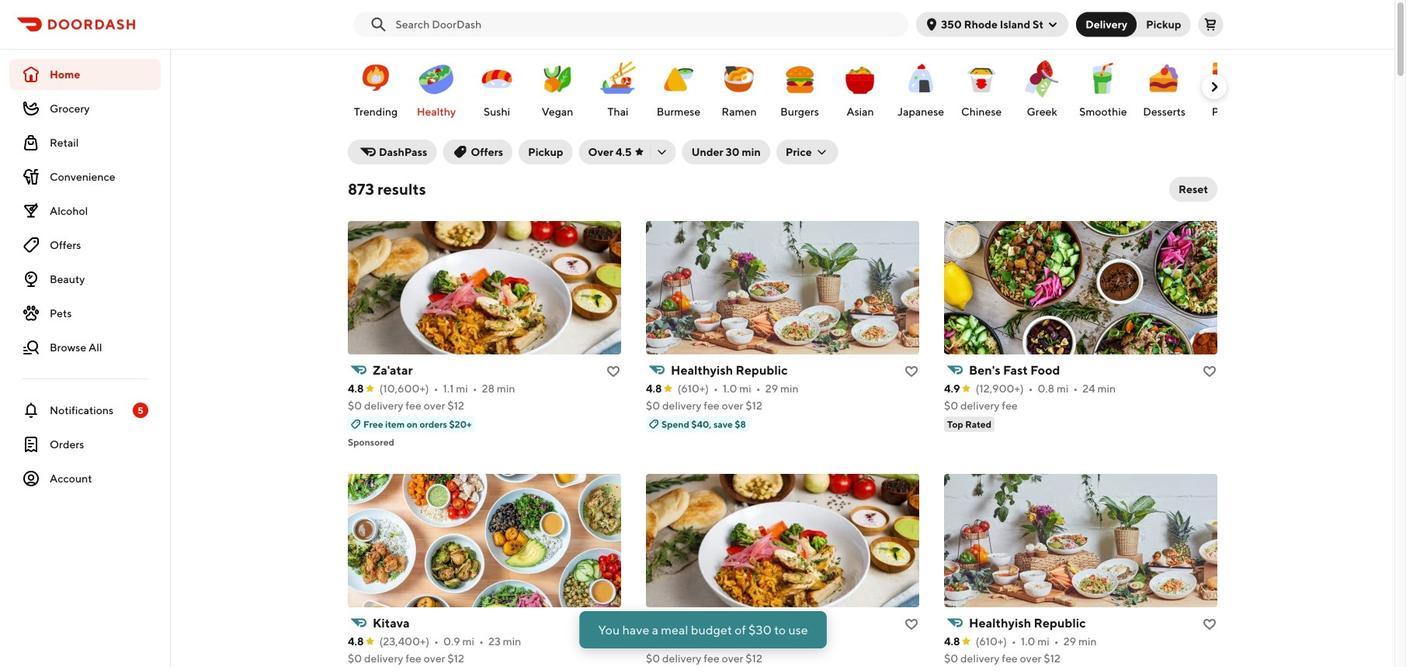 Task type: vqa. For each thing, say whether or not it's contained in the screenshot.
OFF
no



Task type: describe. For each thing, give the bounding box(es) containing it.
0 items, open order cart image
[[1205, 18, 1217, 31]]

toggle order method (delivery or pickup) option group
[[1076, 12, 1191, 37]]

next button of carousel image
[[1207, 79, 1222, 95]]



Task type: locate. For each thing, give the bounding box(es) containing it.
Store search: begin typing to search for stores available on DoorDash text field
[[396, 17, 899, 32]]

None button
[[1076, 12, 1137, 37], [1128, 12, 1191, 37], [1076, 12, 1137, 37], [1128, 12, 1191, 37]]



